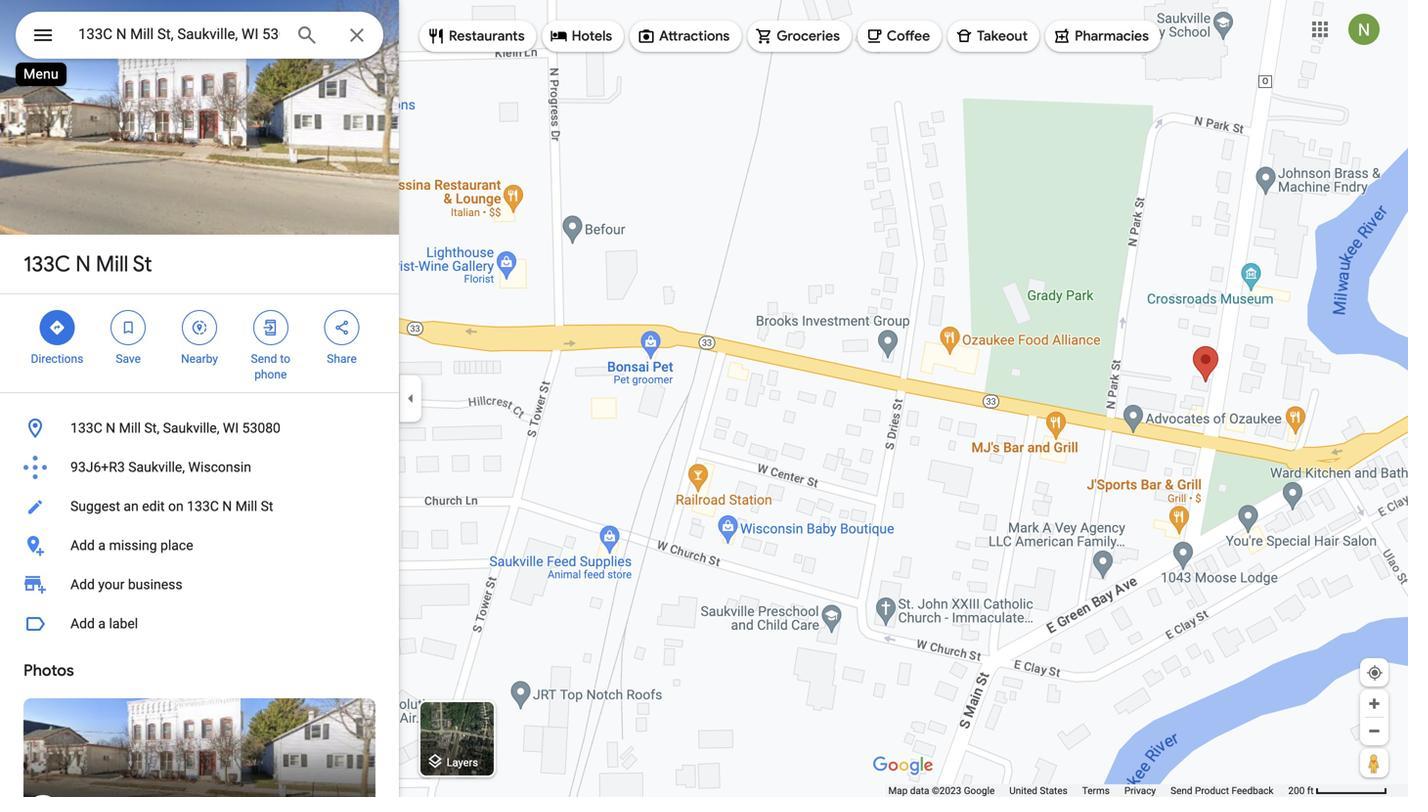 Task type: describe. For each thing, give the bounding box(es) containing it.
add your business link
[[0, 565, 399, 604]]

data
[[910, 785, 930, 797]]

93j6+r3
[[70, 459, 125, 475]]

add a label
[[70, 616, 138, 632]]

200 ft button
[[1289, 785, 1388, 797]]

2 vertical spatial 133c
[[187, 498, 219, 514]]

add a missing place button
[[0, 526, 399, 565]]

hotels button
[[543, 13, 624, 60]]

label
[[109, 616, 138, 632]]

collapse side panel image
[[400, 388, 422, 409]]

photos
[[23, 661, 74, 681]]

united
[[1010, 785, 1038, 797]]

privacy button
[[1125, 784, 1156, 797]]

show street view coverage image
[[1361, 748, 1389, 778]]

1 vertical spatial saukville,
[[128, 459, 185, 475]]

hotels
[[572, 27, 612, 45]]

your
[[98, 577, 125, 593]]

send for send to phone
[[251, 352, 277, 366]]

add for add your business
[[70, 577, 95, 593]]

200
[[1289, 785, 1305, 797]]

nearby
[[181, 352, 218, 366]]


[[31, 21, 55, 49]]


[[191, 317, 208, 338]]

n for st
[[76, 250, 91, 278]]

terms button
[[1083, 784, 1110, 797]]

93j6+r3 saukville, wisconsin
[[70, 459, 251, 475]]

takeout button
[[948, 13, 1040, 60]]

business
[[128, 577, 182, 593]]

send product feedback button
[[1171, 784, 1274, 797]]


[[262, 317, 280, 338]]

groceries button
[[747, 13, 852, 60]]

coffee button
[[858, 13, 942, 60]]

groceries
[[777, 27, 840, 45]]

terms
[[1083, 785, 1110, 797]]

133c for 133c n mill st
[[23, 250, 71, 278]]

©2023
[[932, 785, 962, 797]]

add your business
[[70, 577, 182, 593]]

wi
[[223, 420, 239, 436]]

google account: natalie lubich  
(natalie.lubich@adept.ai) image
[[1349, 14, 1380, 45]]

send product feedback
[[1171, 785, 1274, 797]]

product
[[1195, 785, 1229, 797]]

missing
[[109, 537, 157, 554]]

attractions button
[[630, 13, 742, 60]]

133c n mill st, saukville, wi 53080 button
[[0, 409, 399, 448]]

200 ft
[[1289, 785, 1314, 797]]



Task type: vqa. For each thing, say whether or not it's contained in the screenshot.
ATTRACTIONS
yes



Task type: locate. For each thing, give the bounding box(es) containing it.
1 vertical spatial add
[[70, 577, 95, 593]]

add
[[70, 537, 95, 554], [70, 577, 95, 593], [70, 616, 95, 632]]

 search field
[[16, 12, 383, 63]]

0 vertical spatial send
[[251, 352, 277, 366]]

2 vertical spatial add
[[70, 616, 95, 632]]

2 vertical spatial mill
[[235, 498, 257, 514]]

st
[[133, 250, 152, 278], [261, 498, 273, 514]]

 button
[[16, 12, 70, 63]]

0 vertical spatial mill
[[96, 250, 128, 278]]

saukville,
[[163, 420, 220, 436], [128, 459, 185, 475]]

send for send product feedback
[[1171, 785, 1193, 797]]

0 horizontal spatial send
[[251, 352, 277, 366]]

to
[[280, 352, 291, 366]]

0 vertical spatial add
[[70, 537, 95, 554]]

saukville, right st,
[[163, 420, 220, 436]]

footer
[[889, 784, 1289, 797]]

send to phone
[[251, 352, 291, 381]]

mill left st,
[[119, 420, 141, 436]]

mill for st,
[[119, 420, 141, 436]]

0 vertical spatial n
[[76, 250, 91, 278]]

133c right on
[[187, 498, 219, 514]]

show your location image
[[1366, 664, 1384, 682]]

pharmacies
[[1075, 27, 1149, 45]]

mill
[[96, 250, 128, 278], [119, 420, 141, 436], [235, 498, 257, 514]]

restaurants button
[[420, 13, 537, 60]]

layers
[[447, 756, 478, 769]]

133c n mill st
[[23, 250, 152, 278]]

send inside button
[[1171, 785, 1193, 797]]

google maps element
[[0, 0, 1408, 797]]

feedback
[[1232, 785, 1274, 797]]

suggest
[[70, 498, 120, 514]]

3 add from the top
[[70, 616, 95, 632]]

phone
[[254, 368, 287, 381]]

zoom in image
[[1367, 696, 1382, 711]]

mill up 
[[96, 250, 128, 278]]

1 horizontal spatial send
[[1171, 785, 1193, 797]]

a for missing
[[98, 537, 106, 554]]

save
[[116, 352, 141, 366]]

133c up 93j6+r3
[[70, 420, 102, 436]]

st down 93j6+r3 saukville, wisconsin button
[[261, 498, 273, 514]]

send inside send to phone
[[251, 352, 277, 366]]

privacy
[[1125, 785, 1156, 797]]

53080
[[242, 420, 281, 436]]

0 vertical spatial saukville,
[[163, 420, 220, 436]]

ft
[[1307, 785, 1314, 797]]

none field inside 133c n mill st, saukville, wi 53080 field
[[78, 22, 280, 46]]


[[333, 317, 351, 338]]

send up phone
[[251, 352, 277, 366]]

directions
[[31, 352, 83, 366]]

st up 
[[133, 250, 152, 278]]

2 add from the top
[[70, 577, 95, 593]]

edit
[[142, 498, 165, 514]]

takeout
[[977, 27, 1028, 45]]

1 vertical spatial 133c
[[70, 420, 102, 436]]

st inside button
[[261, 498, 273, 514]]

0 vertical spatial 133c
[[23, 250, 71, 278]]

an
[[124, 498, 139, 514]]

a left missing
[[98, 537, 106, 554]]

1 a from the top
[[98, 537, 106, 554]]

add a label button
[[0, 604, 399, 644]]

1 vertical spatial mill
[[119, 420, 141, 436]]


[[120, 317, 137, 338]]

133c up 
[[23, 250, 71, 278]]

0 horizontal spatial n
[[76, 250, 91, 278]]

share
[[327, 352, 357, 366]]

1 vertical spatial n
[[106, 420, 116, 436]]

133c n mill st, saukville, wi 53080
[[70, 420, 281, 436]]

mill for st
[[96, 250, 128, 278]]

2 vertical spatial n
[[222, 498, 232, 514]]

states
[[1040, 785, 1068, 797]]

united states button
[[1010, 784, 1068, 797]]

st,
[[144, 420, 160, 436]]

a for label
[[98, 616, 106, 632]]

restaurants
[[449, 27, 525, 45]]

google
[[964, 785, 995, 797]]

2 a from the top
[[98, 616, 106, 632]]

133c n mill st main content
[[0, 0, 399, 797]]

map data ©2023 google
[[889, 785, 995, 797]]

add left label
[[70, 616, 95, 632]]

mill inside suggest an edit on 133c n mill st button
[[235, 498, 257, 514]]

133c
[[23, 250, 71, 278], [70, 420, 102, 436], [187, 498, 219, 514]]

mill inside 133c n mill st, saukville, wi 53080 button
[[119, 420, 141, 436]]

send
[[251, 352, 277, 366], [1171, 785, 1193, 797]]

send left product
[[1171, 785, 1193, 797]]

pharmacies button
[[1046, 13, 1161, 60]]

coffee
[[887, 27, 930, 45]]

1 horizontal spatial n
[[106, 420, 116, 436]]

a inside add a label button
[[98, 616, 106, 632]]

0 vertical spatial a
[[98, 537, 106, 554]]

saukville, up edit
[[128, 459, 185, 475]]

wisconsin
[[188, 459, 251, 475]]

mill down wisconsin
[[235, 498, 257, 514]]

a
[[98, 537, 106, 554], [98, 616, 106, 632]]

add a missing place
[[70, 537, 193, 554]]

actions for 133c n mill st region
[[0, 294, 399, 392]]

1 vertical spatial a
[[98, 616, 106, 632]]

1 horizontal spatial st
[[261, 498, 273, 514]]

suggest an edit on 133c n mill st button
[[0, 487, 399, 526]]

suggest an edit on 133c n mill st
[[70, 498, 273, 514]]

add down suggest
[[70, 537, 95, 554]]

1 vertical spatial send
[[1171, 785, 1193, 797]]


[[48, 317, 66, 338]]

footer containing map data ©2023 google
[[889, 784, 1289, 797]]

133C N Mill St, Saukville, WI 53080 field
[[16, 12, 383, 59]]

zoom out image
[[1367, 724, 1382, 738]]

0 horizontal spatial st
[[133, 250, 152, 278]]

add for add a label
[[70, 616, 95, 632]]

footer inside google maps "element"
[[889, 784, 1289, 797]]

place
[[160, 537, 193, 554]]

united states
[[1010, 785, 1068, 797]]

add for add a missing place
[[70, 537, 95, 554]]

1 vertical spatial st
[[261, 498, 273, 514]]

93j6+r3 saukville, wisconsin button
[[0, 448, 399, 487]]

a inside add a missing place button
[[98, 537, 106, 554]]

a left label
[[98, 616, 106, 632]]

n for st,
[[106, 420, 116, 436]]

on
[[168, 498, 184, 514]]

add left your
[[70, 577, 95, 593]]

0 vertical spatial st
[[133, 250, 152, 278]]

1 add from the top
[[70, 537, 95, 554]]

attractions
[[659, 27, 730, 45]]

None field
[[78, 22, 280, 46]]

n
[[76, 250, 91, 278], [106, 420, 116, 436], [222, 498, 232, 514]]

133c for 133c n mill st, saukville, wi 53080
[[70, 420, 102, 436]]

map
[[889, 785, 908, 797]]

2 horizontal spatial n
[[222, 498, 232, 514]]



